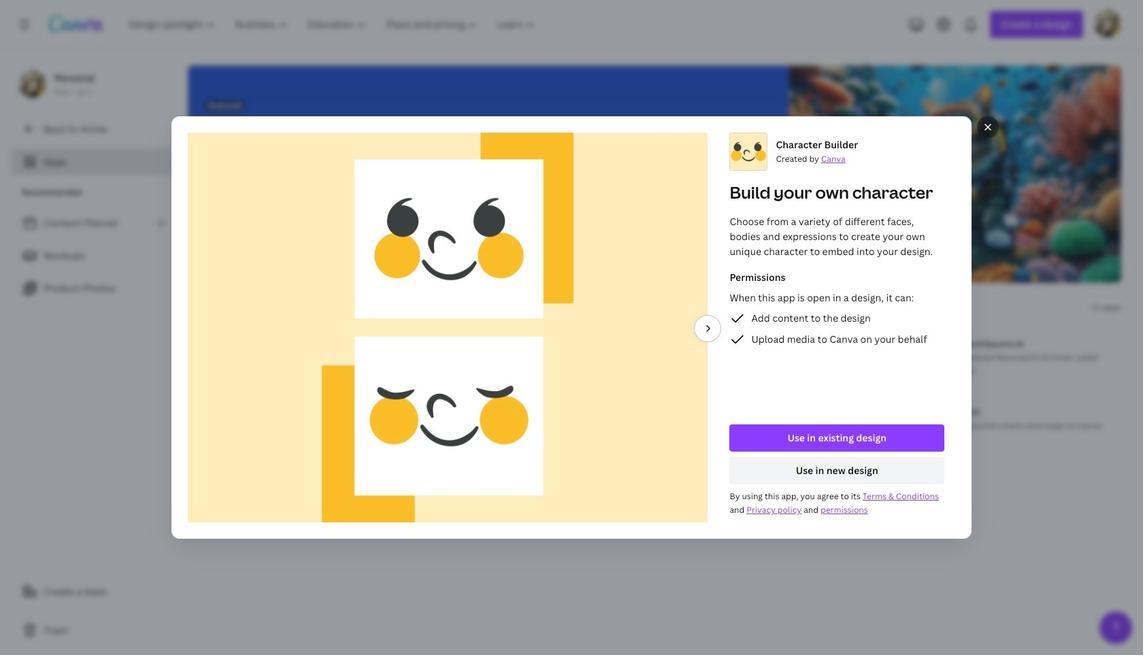 Task type: describe. For each thing, give the bounding box(es) containing it.
1 vertical spatial list
[[730, 310, 944, 348]]

top level navigation element
[[120, 11, 547, 38]]



Task type: vqa. For each thing, say whether or not it's contained in the screenshot.
'Uploads'
no



Task type: locate. For each thing, give the bounding box(es) containing it.
list
[[11, 210, 177, 302], [730, 310, 944, 348]]

0 horizontal spatial list
[[11, 210, 177, 302]]

Input field to search for apps search field
[[215, 295, 406, 320]]

an image with a cursor next to a text box containing the prompt "a cat going scuba diving" to generate an image. the generated image of a cat doing scuba diving is behind the text box. image
[[734, 65, 1121, 283]]

1 horizontal spatial list
[[730, 310, 944, 348]]

0 vertical spatial list
[[11, 210, 177, 302]]



